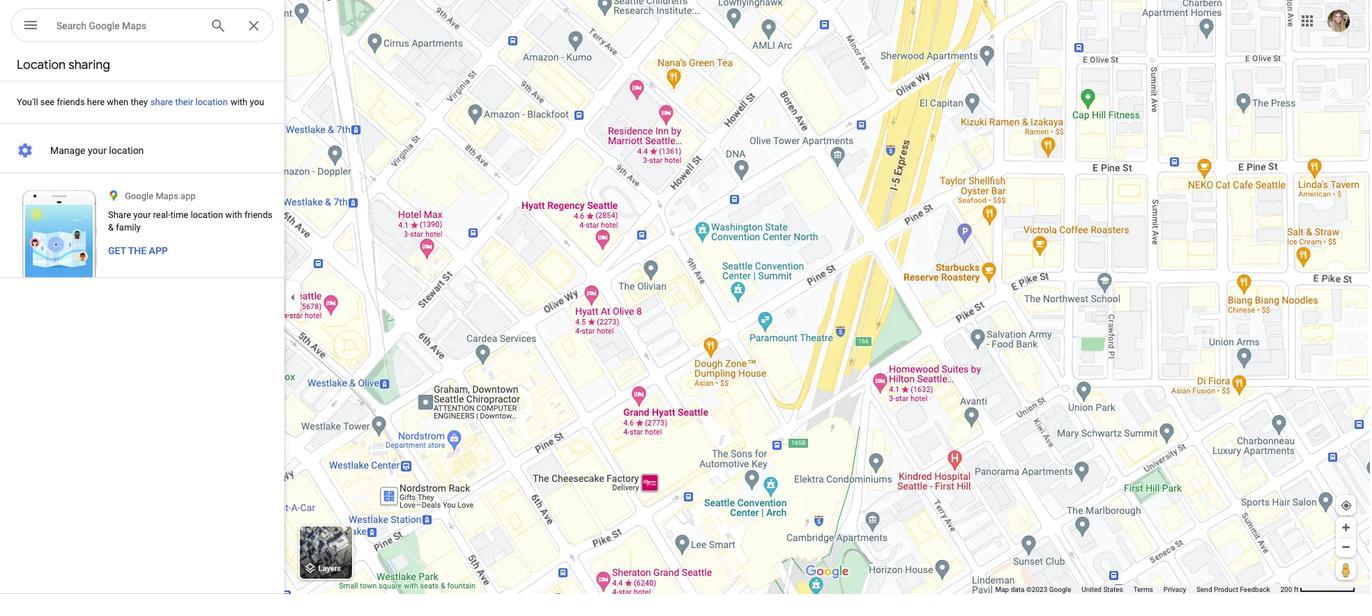 Task type: locate. For each thing, give the bounding box(es) containing it.
0 horizontal spatial your
[[88, 145, 107, 156]]

0 vertical spatial your
[[88, 145, 107, 156]]

0 horizontal spatial google
[[89, 20, 120, 31]]

location inside share your real-time location with friends & family
[[191, 210, 223, 220]]

google up share on the top
[[125, 191, 153, 202]]

0 vertical spatial google
[[89, 20, 120, 31]]

send product feedback
[[1197, 587, 1270, 594]]

1 horizontal spatial your
[[133, 210, 151, 220]]

friends inside share your real-time location with friends & family
[[245, 210, 273, 220]]

friends
[[57, 97, 85, 107], [245, 210, 273, 220]]

real-
[[153, 210, 171, 220]]

1 vertical spatial with
[[225, 210, 242, 220]]

2 vertical spatial location
[[191, 210, 223, 220]]

footer inside google maps "element"
[[996, 586, 1281, 595]]

maps inside field
[[122, 20, 146, 31]]

zoom in image
[[1341, 523, 1352, 534]]

app
[[181, 191, 196, 202], [149, 245, 168, 257]]

the
[[128, 245, 147, 257]]

2 horizontal spatial google
[[1049, 587, 1071, 594]]

location sharing main content
[[0, 50, 285, 595]]

with right time
[[225, 210, 242, 220]]

location right their
[[195, 97, 228, 107]]

your for real-
[[133, 210, 151, 220]]

location right time
[[191, 210, 223, 220]]

layers
[[319, 565, 341, 574]]

google
[[89, 20, 120, 31], [125, 191, 153, 202], [1049, 587, 1071, 594]]

see
[[40, 97, 55, 107]]

Search Google Maps field
[[11, 8, 273, 43], [56, 17, 199, 33]]

product
[[1214, 587, 1239, 594]]

google right ©2023
[[1049, 587, 1071, 594]]

1 vertical spatial app
[[149, 245, 168, 257]]

app inside button
[[149, 245, 168, 257]]

1 horizontal spatial app
[[181, 191, 196, 202]]

app up time
[[181, 191, 196, 202]]

collapse side panel image
[[285, 290, 301, 305]]

None search field
[[11, 8, 273, 45]]

1 vertical spatial your
[[133, 210, 151, 220]]

200
[[1281, 587, 1293, 594]]

0 vertical spatial app
[[181, 191, 196, 202]]

location
[[17, 57, 66, 73]]

with
[[231, 97, 248, 107], [225, 210, 242, 220]]

footer
[[996, 586, 1281, 595]]

terms
[[1134, 587, 1153, 594]]

map
[[996, 587, 1009, 594]]

0 vertical spatial friends
[[57, 97, 85, 107]]

search
[[56, 20, 86, 31]]

your right manage
[[88, 145, 107, 156]]

none search field containing 
[[11, 8, 273, 45]]

sharing
[[69, 57, 110, 73]]

1 vertical spatial location
[[109, 145, 144, 156]]

google inside location sharing main content
[[125, 191, 153, 202]]

get the app button
[[108, 244, 168, 258]]

2 vertical spatial google
[[1049, 587, 1071, 594]]

your inside share your real-time location with friends & family
[[133, 210, 151, 220]]

1 horizontal spatial maps
[[156, 191, 178, 202]]

search google maps
[[56, 20, 146, 31]]

1 horizontal spatial friends
[[245, 210, 273, 220]]

with left you
[[231, 97, 248, 107]]

get the app
[[108, 245, 168, 257]]

share your real-time location with friends & family
[[108, 210, 273, 233]]

with inside share your real-time location with friends & family
[[225, 210, 242, 220]]

maps up real-
[[156, 191, 178, 202]]

google maps element
[[0, 0, 1370, 595]]

your inside manage your location link
[[88, 145, 107, 156]]

location down when
[[109, 145, 144, 156]]

0 horizontal spatial maps
[[122, 20, 146, 31]]

send product feedback button
[[1197, 586, 1270, 595]]

your up family
[[133, 210, 151, 220]]

google right search
[[89, 20, 120, 31]]

get
[[108, 245, 126, 257]]

1 vertical spatial google
[[125, 191, 153, 202]]

states
[[1104, 587, 1123, 594]]

1 vertical spatial maps
[[156, 191, 178, 202]]

1 vertical spatial friends
[[245, 210, 273, 220]]

maps
[[122, 20, 146, 31], [156, 191, 178, 202]]

app right the
[[149, 245, 168, 257]]

show your location image
[[1340, 500, 1353, 513]]

footer containing map data ©2023 google
[[996, 586, 1281, 595]]

1 horizontal spatial google
[[125, 191, 153, 202]]

0 horizontal spatial app
[[149, 245, 168, 257]]

time
[[171, 210, 188, 220]]

maps right search
[[122, 20, 146, 31]]

location
[[195, 97, 228, 107], [109, 145, 144, 156], [191, 210, 223, 220]]

google inside field
[[89, 20, 120, 31]]

 button
[[11, 8, 50, 45]]

google maps app
[[125, 191, 196, 202]]


[[22, 15, 39, 35]]

0 vertical spatial maps
[[122, 20, 146, 31]]

your
[[88, 145, 107, 156], [133, 210, 151, 220]]

united states
[[1082, 587, 1123, 594]]



Task type: describe. For each thing, give the bounding box(es) containing it.
family
[[116, 222, 141, 233]]

share
[[108, 210, 131, 220]]

share their location link
[[134, 80, 245, 124]]

search google maps field containing search google maps
[[11, 8, 273, 43]]

your for location
[[88, 145, 107, 156]]

manage your location link
[[0, 137, 285, 165]]

ft
[[1294, 587, 1299, 594]]

show street view coverage image
[[1336, 560, 1357, 581]]

when
[[107, 97, 129, 107]]

their
[[175, 97, 193, 107]]

app for get the app
[[149, 245, 168, 257]]

maps inside location sharing main content
[[156, 191, 178, 202]]

200 ft
[[1281, 587, 1299, 594]]

0 vertical spatial with
[[231, 97, 248, 107]]

you'll
[[17, 97, 38, 107]]

you'll see friends here when they share their location with you
[[17, 97, 264, 107]]

app for google maps app
[[181, 191, 196, 202]]

&
[[108, 222, 114, 233]]

share
[[151, 97, 173, 107]]

manage
[[50, 145, 85, 156]]

zoom out image
[[1341, 543, 1352, 553]]

0 horizontal spatial friends
[[57, 97, 85, 107]]

google account: michelle dermenjian  
(michelle.dermenjian@adept.ai) image
[[1328, 10, 1350, 32]]

united states button
[[1082, 586, 1123, 595]]

terms button
[[1134, 586, 1153, 595]]

200 ft button
[[1281, 587, 1356, 594]]

feedback
[[1240, 587, 1270, 594]]

privacy button
[[1164, 586, 1186, 595]]

0 vertical spatial location
[[195, 97, 228, 107]]

none search field inside google maps "element"
[[11, 8, 273, 45]]

location sharing
[[17, 57, 110, 73]]

©2023
[[1027, 587, 1048, 594]]

united
[[1082, 587, 1102, 594]]

send
[[1197, 587, 1213, 594]]

map data ©2023 google
[[996, 587, 1071, 594]]

you
[[250, 97, 264, 107]]

here
[[87, 97, 105, 107]]

manage your location
[[50, 145, 144, 156]]

they
[[131, 97, 148, 107]]

data
[[1011, 587, 1025, 594]]

privacy
[[1164, 587, 1186, 594]]



Task type: vqa. For each thing, say whether or not it's contained in the screenshot.
LEARN MORE ABOUT RANKING IMAGE
no



